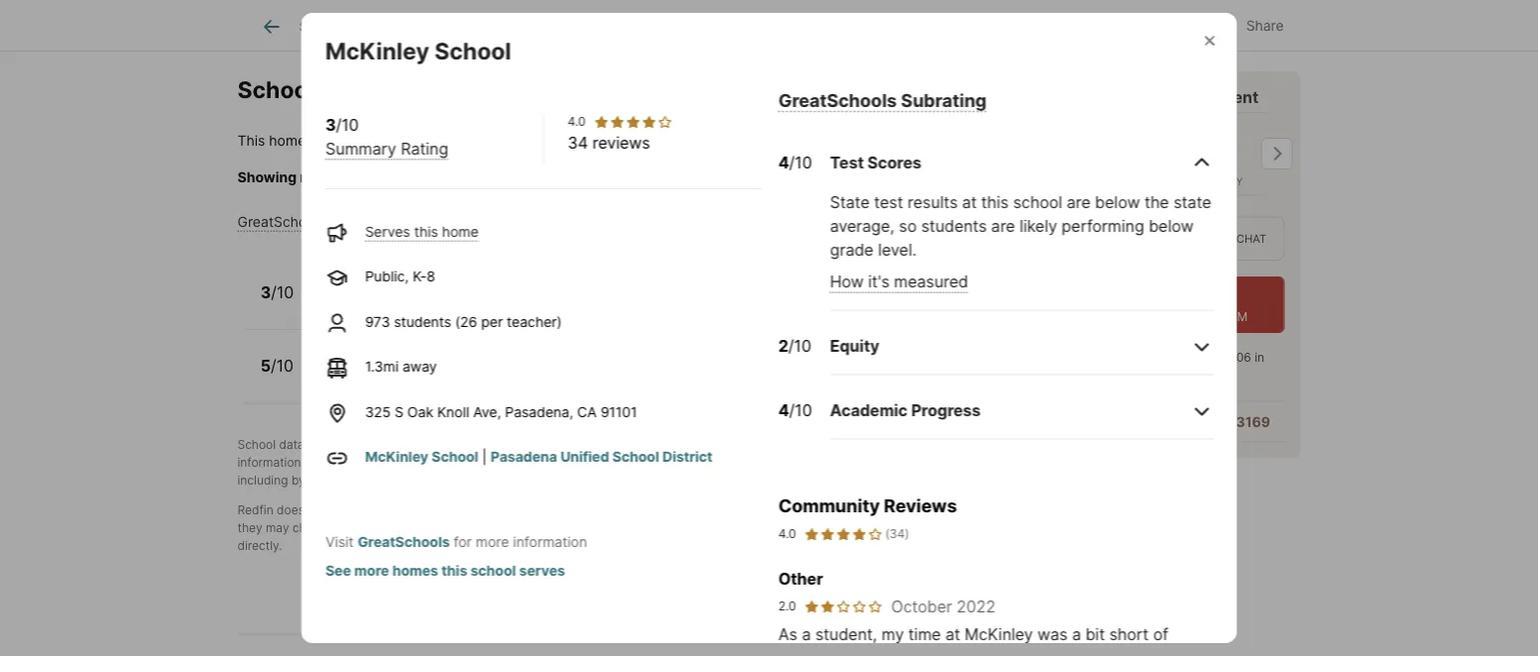 Task type: locate. For each thing, give the bounding box(es) containing it.
the down time at the right
[[924, 649, 949, 657]]

1 vertical spatial 5
[[261, 357, 271, 377]]

1 horizontal spatial rating 4.0 out of 5 element
[[804, 526, 883, 544]]

1 horizontal spatial not
[[383, 521, 402, 535]]

visit
[[325, 534, 353, 551]]

4 /10 left test
[[778, 154, 812, 173]]

0 vertical spatial 5
[[1201, 133, 1224, 176]]

test
[[830, 154, 864, 173]]

4.0
[[568, 115, 585, 129], [778, 528, 796, 542]]

by up does
[[292, 473, 305, 488]]

1 vertical spatial rating
[[396, 214, 437, 231]]

684-
[[1202, 414, 1237, 431]]

used
[[807, 503, 835, 518]]

to up contact
[[775, 503, 786, 518]]

redfin inside , a nonprofit organization. redfin recommends buyers and renters use greatschools information and ratings as a
[[613, 438, 649, 452]]

students down mckinley school public, k-8 • serves this home • 1.3mi
[[394, 314, 451, 331]]

0 vertical spatial at
[[962, 193, 977, 213]]

k- inside mckinley school public, k-8 • serves this home • 1.3mi
[[364, 296, 378, 313]]

are left likely
[[991, 217, 1015, 236]]

4 up desired at the bottom
[[778, 402, 789, 421]]

5 /10
[[261, 357, 294, 377]]

the
[[368, 133, 389, 150], [501, 169, 523, 186], [1144, 193, 1169, 213], [1052, 369, 1070, 383], [439, 473, 458, 488], [818, 521, 836, 535], [924, 649, 949, 657]]

30
[[1097, 369, 1112, 383]]

information up the including
[[238, 456, 301, 470]]

first inside first step, and conduct their own investigation to determine their desired schools or school districts, including by contacting and visiting the schools themselves.
[[397, 456, 420, 470]]

(626)
[[1161, 414, 1199, 431]]

1 vertical spatial serves
[[402, 296, 447, 313]]

1.3mi inside mckinley school dialog
[[365, 359, 398, 376]]

1 vertical spatial be
[[487, 521, 502, 535]]

1 vertical spatial more
[[354, 563, 389, 580]]

1 vertical spatial information
[[513, 534, 587, 551]]

serves inside blair high school public, 6-12 • serves this home • 0.7mi
[[409, 370, 454, 387]]

0 vertical spatial serves
[[365, 223, 410, 240]]

serves
[[365, 223, 410, 240], [402, 296, 447, 313], [409, 370, 454, 387]]

tab
[[369, 3, 475, 51], [475, 3, 624, 51], [624, 3, 782, 51], [782, 3, 881, 51]]

1 vertical spatial as
[[838, 503, 851, 518]]

0 horizontal spatial in
[[1054, 232, 1065, 245]]

1 horizontal spatial 1.3mi
[[531, 296, 565, 313]]

8 down serves this home link
[[426, 269, 435, 285]]

first up visiting
[[397, 456, 420, 470]]

summary down schools.
[[330, 214, 392, 231]]

public, up blair
[[316, 296, 360, 313]]

verify
[[578, 521, 610, 535]]

by
[[373, 438, 387, 452], [292, 473, 305, 488]]

summary inside the 3 /10 summary rating
[[325, 139, 396, 158]]

k-
[[412, 269, 426, 285], [364, 296, 378, 313]]

0 horizontal spatial more
[[354, 563, 389, 580]]

0 vertical spatial students
[[921, 217, 987, 236]]

tour via video chat
[[1145, 232, 1267, 245]]

be up contact
[[789, 503, 804, 518]]

rating down please
[[396, 214, 437, 231]]

within
[[324, 133, 364, 150]]

share
[[1247, 17, 1284, 34]]

1 their from the left
[[528, 456, 554, 470]]

1 vertical spatial is
[[308, 438, 317, 452]]

greatschools down the academic progress
[[861, 438, 937, 452]]

showing
[[238, 169, 297, 186]]

34 reviews
[[568, 133, 650, 153]]

1 horizontal spatial pasadena
[[490, 449, 557, 466]]

this inside blair high school public, 6-12 • serves this home • 0.7mi
[[458, 370, 482, 387]]

2 tab from the left
[[475, 3, 624, 51]]

2 horizontal spatial in
[[1255, 351, 1265, 365]]

2 horizontal spatial redfin
[[1096, 87, 1146, 107]]

summary rating link
[[325, 139, 448, 158]]

district
[[565, 133, 615, 150], [662, 449, 712, 466]]

their up themselves.
[[528, 456, 554, 470]]

4
[[778, 154, 789, 173], [778, 402, 789, 421]]

/10 inside the 3 /10 summary rating
[[336, 115, 358, 135]]

district up boundaries
[[662, 449, 712, 466]]

4 /10 up renters
[[778, 402, 812, 421]]

/10 up 5 /10
[[271, 283, 294, 303]]

greatschools up test
[[778, 90, 897, 111]]

1 vertical spatial pasadena
[[490, 449, 557, 466]]

3 inside the 3 /10 summary rating
[[325, 115, 336, 135]]

is left within
[[310, 133, 320, 150]]

None button
[[1019, 111, 1098, 197], [1106, 112, 1186, 196], [1194, 112, 1274, 196], [1019, 111, 1098, 197], [1106, 112, 1186, 196], [1194, 112, 1274, 196]]

in right the 91106
[[1255, 351, 1265, 365]]

in
[[1054, 232, 1065, 245], [1205, 351, 1215, 365], [1255, 351, 1265, 365]]

test
[[874, 193, 903, 213]]

at for this
[[962, 193, 977, 213]]

0 vertical spatial 4 /10
[[778, 154, 812, 173]]

schools down |
[[461, 473, 504, 488]]

s
[[394, 404, 403, 421]]

to inside guaranteed to be accurate. to verify school enrollment eligibility, contact the school district directly.
[[473, 521, 484, 535]]

only;
[[921, 503, 948, 518]]

2 vertical spatial at
[[945, 625, 960, 645]]

greatschools up homes
[[357, 534, 449, 551]]

0 horizontal spatial redfin
[[238, 503, 274, 518]]

serves down public, k-8
[[402, 296, 447, 313]]

, a nonprofit organization. redfin recommends buyers and renters use greatschools information and ratings as a
[[238, 438, 937, 470]]

pasadena
[[393, 133, 459, 150], [490, 449, 557, 466]]

0 vertical spatial first
[[397, 456, 420, 470]]

boundaries
[[634, 503, 697, 518]]

2 vertical spatial schools
[[461, 473, 504, 488]]

0 horizontal spatial rating 4.0 out of 5 element
[[593, 114, 672, 130]]

see more homes this school serves link
[[325, 563, 565, 580]]

more right for
[[475, 534, 509, 551]]

0 horizontal spatial 8
[[378, 296, 386, 313]]

the right "check"
[[501, 169, 523, 186]]

mckinley inside mckinley school public, k-8 • serves this home • 1.3mi
[[316, 275, 388, 294]]

as inside , a nonprofit organization. redfin recommends buyers and renters use greatschools information and ratings as a
[[371, 456, 384, 470]]

visit greatschools for more information
[[325, 534, 587, 551]]

0 horizontal spatial their
[[528, 456, 554, 470]]

0 horizontal spatial information
[[238, 456, 301, 470]]

3 tab from the left
[[624, 3, 782, 51]]

1 horizontal spatial schools
[[741, 169, 791, 186]]

2 horizontal spatial at
[[1187, 310, 1198, 324]]

8
[[426, 269, 435, 285], [378, 296, 386, 313]]

serves up public, k-8
[[365, 223, 410, 240]]

in inside list box
[[1054, 232, 1065, 245]]

schools right all
[[741, 169, 791, 186]]

0 horizontal spatial or
[[379, 503, 390, 518]]

4 tab from the left
[[782, 3, 881, 51]]

was down my
[[890, 649, 920, 657]]

summary
[[325, 139, 396, 158], [330, 214, 392, 231]]

i
[[1041, 649, 1045, 657]]

is right data
[[308, 438, 317, 452]]

in the last 30 days
[[1052, 351, 1265, 383]]

information inside , a nonprofit organization. redfin recommends buyers and renters use greatschools information and ratings as a
[[238, 456, 301, 470]]

0 vertical spatial 4.0
[[568, 115, 585, 129]]

ratings
[[329, 456, 368, 470]]

1 vertical spatial at
[[1187, 310, 1198, 324]]

1 horizontal spatial first
[[953, 649, 983, 657]]

district
[[574, 169, 619, 186], [880, 521, 919, 535]]

step,
[[423, 456, 451, 470]]

mckinley school element
[[325, 13, 535, 65]]

the inside state test results at this school are below the state average, so students are likely performing below grade level.
[[1144, 193, 1169, 213]]

0 vertical spatial summary
[[325, 139, 396, 158]]

public, up 973
[[365, 269, 408, 285]]

tours in 91106
[[1169, 351, 1252, 365]]

to down recommends
[[659, 456, 670, 470]]

greatschools inside , a nonprofit organization. redfin recommends buyers and renters use greatschools information and ratings as a
[[861, 438, 937, 452]]

pasadena unified school district link
[[393, 133, 615, 150], [490, 449, 712, 466]]

the inside in the last 30 days
[[1052, 369, 1070, 383]]

1 horizontal spatial information
[[513, 534, 587, 551]]

and up desired at the bottom
[[770, 438, 791, 452]]

in right tours
[[1205, 351, 1215, 365]]

first down "2022"
[[953, 649, 983, 657]]

redfin up investigation
[[613, 438, 649, 452]]

greatschools summary rating link
[[238, 214, 437, 231]]

5 for sunday
[[1201, 133, 1224, 176]]

1 vertical spatial unified
[[560, 449, 609, 466]]

this up state
[[848, 169, 872, 186]]

0 vertical spatial as
[[371, 456, 384, 470]]

are
[[1067, 193, 1091, 213], [991, 217, 1015, 236], [701, 503, 718, 518], [362, 521, 380, 535]]

1 vertical spatial pasadena unified school district link
[[490, 449, 712, 466]]

1 horizontal spatial district
[[662, 449, 712, 466]]

or right endorse
[[379, 503, 390, 518]]

district down 34 reviews
[[574, 169, 619, 186]]

1 vertical spatial summary
[[330, 214, 392, 231]]

mckinley for mckinley school public, k-8 • serves this home • 1.3mi
[[316, 275, 388, 294]]

or
[[855, 456, 866, 470], [379, 503, 390, 518]]

guaranteed to be accurate. to verify school enrollment eligibility, contact the school district directly.
[[238, 521, 919, 553]]

at inside state test results at this school are below the state average, so students are likely performing below grade level.
[[962, 193, 977, 213]]

.
[[615, 133, 619, 150]]

as inside school service boundaries are intended to be used as a reference only; they may change and are not
[[838, 503, 851, 518]]

tour left person
[[1020, 232, 1051, 245]]

1 horizontal spatial was
[[1037, 625, 1068, 645]]

home up 325 s oak knoll ave, pasadena, ca 91101 on the left of the page
[[486, 370, 523, 387]]

1 vertical spatial 3
[[261, 283, 271, 303]]

at inside button
[[1187, 310, 1198, 324]]

tour in person
[[1020, 232, 1113, 245]]

1 horizontal spatial be
[[789, 503, 804, 518]]

state
[[1173, 193, 1211, 213]]

this down visit greatschools for more information
[[441, 563, 467, 580]]

2 vertical spatial serves
[[409, 370, 454, 387]]

2 4 /10 from the top
[[778, 402, 812, 421]]

school left "i"
[[987, 649, 1037, 657]]

below down state at the top right of page
[[1149, 217, 1194, 236]]

rating 4.0 out of 5 element down the community
[[804, 526, 883, 544]]

1 horizontal spatial in
[[1205, 351, 1215, 365]]

a right ratings
[[387, 456, 394, 470]]

0 horizontal spatial be
[[487, 521, 502, 535]]

at right time at the right
[[945, 625, 960, 645]]

0 vertical spatial 4
[[778, 154, 789, 173]]

1 vertical spatial district
[[662, 449, 712, 466]]

state test results at this school are below the state average, so students are likely performing below grade level.
[[830, 193, 1211, 260]]

school inside mckinley school public, k-8 • serves this home • 1.3mi
[[392, 275, 446, 294]]

0 vertical spatial information
[[238, 456, 301, 470]]

redfin right with at the top right of the page
[[1096, 87, 1146, 107]]

1 horizontal spatial k-
[[412, 269, 426, 285]]

1 horizontal spatial students
[[921, 217, 987, 236]]

0 horizontal spatial 5
[[261, 357, 271, 377]]

in left person
[[1054, 232, 1065, 245]]

reference
[[864, 503, 918, 518]]

mckinley
[[325, 37, 429, 65], [316, 275, 388, 294], [365, 449, 428, 466], [964, 625, 1033, 645]]

2 their from the left
[[734, 456, 759, 470]]

12
[[379, 370, 394, 387]]

be down information.
[[487, 521, 502, 535]]

by down 325
[[373, 438, 387, 452]]

information
[[238, 456, 301, 470], [513, 534, 587, 551]]

3
[[325, 115, 336, 135], [261, 283, 271, 303]]

pasadena,
[[505, 404, 573, 421]]

1 vertical spatial schools
[[808, 456, 851, 470]]

sunday
[[1201, 175, 1243, 187]]

be inside guaranteed to be accurate. to verify school enrollment eligibility, contact the school district directly.
[[487, 521, 502, 535]]

1 horizontal spatial 3
[[325, 115, 336, 135]]

1 vertical spatial rating 4.0 out of 5 element
[[804, 526, 883, 544]]

0 vertical spatial public,
[[365, 269, 408, 285]]

district inside guaranteed to be accurate. to verify school enrollment eligibility, contact the school district directly.
[[880, 521, 919, 535]]

district down the reference
[[880, 521, 919, 535]]

home inside blair high school public, 6-12 • serves this home • 0.7mi
[[486, 370, 523, 387]]

tour left with at the top right of the page
[[1006, 87, 1042, 107]]

8 inside mckinley school public, k-8 • serves this home • 1.3mi
[[378, 296, 386, 313]]

0 vertical spatial by
[[373, 438, 387, 452]]

school up likely
[[1013, 193, 1062, 213]]

first inside as a student, my time at mckinley was a bit short of expectation. it was the first school i attended afte
[[953, 649, 983, 657]]

0 vertical spatial redfin
[[1096, 87, 1146, 107]]

rating 4.0 out of 5 element
[[593, 114, 672, 130], [804, 526, 883, 544]]

1.3mi up the teacher) at left
[[531, 296, 565, 313]]

level.
[[878, 241, 917, 260]]

may
[[266, 521, 289, 535]]

0 vertical spatial 1.3mi
[[531, 296, 565, 313]]

school inside school service boundaries are intended to be used as a reference only; they may change and are not
[[548, 503, 587, 518]]

(626) 684-3169
[[1161, 414, 1271, 431]]

mckinley school dialog
[[301, 13, 1238, 657]]

public, inside mckinley school public, k-8 • serves this home • 1.3mi
[[316, 296, 360, 313]]

1 vertical spatial 4.0
[[778, 528, 796, 542]]

3 /10 summary rating
[[325, 115, 448, 158]]

service
[[590, 503, 631, 518]]

or down use
[[855, 456, 866, 470]]

k- inside mckinley school dialog
[[412, 269, 426, 285]]

0 vertical spatial k-
[[412, 269, 426, 285]]

1 horizontal spatial or
[[855, 456, 866, 470]]

away
[[402, 359, 437, 376]]

/10 left blair
[[271, 357, 294, 377]]

below
[[1095, 193, 1140, 213], [1149, 217, 1194, 236]]

this inside state test results at this school are below the state average, so students are likely performing below grade level.
[[981, 193, 1009, 213]]

public,
[[365, 269, 408, 285], [316, 296, 360, 313], [316, 370, 360, 387]]

1 vertical spatial 4 /10
[[778, 402, 812, 421]]

mckinley for mckinley school
[[325, 37, 429, 65]]

2 horizontal spatial schools
[[808, 456, 851, 470]]

0 vertical spatial district
[[565, 133, 615, 150]]

see
[[325, 563, 351, 580]]

pasadena up please
[[393, 133, 459, 150]]

time
[[908, 625, 941, 645]]

1 vertical spatial 4
[[778, 402, 789, 421]]

tour
[[1006, 87, 1042, 107], [1020, 232, 1051, 245], [1145, 232, 1176, 245]]

2 /10
[[778, 337, 811, 356]]

0 vertical spatial rating
[[400, 139, 448, 158]]

summary up schools.
[[325, 139, 396, 158]]

1 vertical spatial students
[[394, 314, 451, 331]]

themselves.
[[508, 473, 575, 488]]

school down community reviews
[[840, 521, 877, 535]]

2.0
[[778, 600, 796, 614]]

0 horizontal spatial 4.0
[[568, 115, 585, 129]]

the left last
[[1052, 369, 1070, 383]]

information up 'serves'
[[513, 534, 587, 551]]

/10
[[336, 115, 358, 135], [789, 154, 812, 173], [271, 283, 294, 303], [788, 337, 811, 356], [271, 357, 294, 377], [789, 402, 812, 421]]

as
[[371, 456, 384, 470], [838, 503, 851, 518]]

2 vertical spatial public,
[[316, 370, 360, 387]]

k- up 973
[[364, 296, 378, 313]]

results
[[907, 193, 958, 213]]

conduct
[[479, 456, 525, 470]]

at
[[962, 193, 977, 213], [1187, 310, 1198, 324], [945, 625, 960, 645]]

1 vertical spatial not
[[383, 521, 402, 535]]

school down for
[[470, 563, 516, 580]]

a right as
[[802, 625, 811, 645]]

this up 973 students (26 per teacher)
[[451, 296, 475, 313]]

as right used on the right bottom of the page
[[838, 503, 851, 518]]

4.0 right eligibility, at bottom left
[[778, 528, 796, 542]]

this up public, k-8
[[414, 223, 438, 240]]

the left state at the top right of page
[[1144, 193, 1169, 213]]

8 up 973
[[378, 296, 386, 313]]

0 vertical spatial rating 4.0 out of 5 element
[[593, 114, 672, 130]]

test scores button
[[830, 136, 1214, 191]]

/10 left the equity
[[788, 337, 811, 356]]

1.3mi inside mckinley school public, k-8 • serves this home • 1.3mi
[[531, 296, 565, 313]]

home up "per"
[[479, 296, 515, 313]]

list box
[[1006, 217, 1285, 261]]

9:00
[[1201, 310, 1226, 324]]

3 /10
[[261, 283, 294, 303]]

1 4 /10 from the top
[[778, 154, 812, 173]]

1 horizontal spatial 8
[[426, 269, 435, 285]]

1 horizontal spatial more
[[475, 534, 509, 551]]

this home is within the pasadena unified school district .
[[238, 133, 619, 150]]

0 horizontal spatial was
[[890, 649, 920, 657]]

0 horizontal spatial 3
[[261, 283, 271, 303]]

mckinley up visiting
[[365, 449, 428, 466]]

tour left via
[[1145, 232, 1176, 245]]

1 vertical spatial district
[[880, 521, 919, 535]]

districts,
[[910, 456, 958, 470]]

to left see
[[678, 169, 692, 186]]

school inside state test results at this school are below the state average, so students are likely performing below grade level.
[[1013, 193, 1062, 213]]

mckinley down "2022"
[[964, 625, 1033, 645]]

pasadena up themselves.
[[490, 449, 557, 466]]

bit
[[1085, 625, 1105, 645]]

and down endorse
[[337, 521, 359, 535]]

1 horizontal spatial district
[[880, 521, 919, 535]]

home down "check"
[[442, 223, 478, 240]]

1.3mi left away at the left bottom of page
[[365, 359, 398, 376]]

as right ratings
[[371, 456, 384, 470]]

public, inside blair high school public, 6-12 • serves this home • 0.7mi
[[316, 370, 360, 387]]

1 vertical spatial public,
[[316, 296, 360, 313]]

1 vertical spatial 8
[[378, 296, 386, 313]]

below up performing
[[1095, 193, 1140, 213]]

5 inside '5 sunday'
[[1201, 133, 1224, 176]]

information inside mckinley school dialog
[[513, 534, 587, 551]]

search link
[[260, 15, 347, 39]]

the inside guaranteed to be accurate. to verify school enrollment eligibility, contact the school district directly.
[[818, 521, 836, 535]]

district up showing nearby schools. please check the school district website to see all schools serving this home.
[[565, 133, 615, 150]]

5
[[1201, 133, 1224, 176], [261, 357, 271, 377]]

6-
[[364, 370, 379, 387]]

the inside as a student, my time at mckinley was a bit short of expectation. it was the first school i attended afte
[[924, 649, 949, 657]]

0 vertical spatial schools
[[741, 169, 791, 186]]

0 vertical spatial be
[[789, 503, 804, 518]]

this
[[848, 169, 872, 186], [981, 193, 1009, 213], [414, 223, 438, 240], [451, 296, 475, 313], [458, 370, 482, 387], [454, 503, 475, 518], [441, 563, 467, 580]]

greatschools down showing
[[238, 214, 326, 231]]

1 horizontal spatial as
[[838, 503, 851, 518]]

1 vertical spatial 1.3mi
[[365, 359, 398, 376]]

a inside school service boundaries are intended to be used as a reference only; they may change and are not
[[854, 503, 861, 518]]

at right results
[[962, 193, 977, 213]]

tour for tour in person
[[1020, 232, 1051, 245]]

1 vertical spatial first
[[953, 649, 983, 657]]

not up change
[[308, 503, 326, 518]]

am
[[1230, 310, 1248, 324]]

0 horizontal spatial at
[[945, 625, 960, 645]]

1 horizontal spatial below
[[1149, 217, 1194, 236]]



Task type: describe. For each thing, give the bounding box(es) containing it.
1 vertical spatial or
[[379, 503, 390, 518]]

this inside mckinley school public, k-8 • serves this home • 1.3mi
[[451, 296, 475, 313]]

2 vertical spatial redfin
[[238, 503, 274, 518]]

3 for 3 /10
[[261, 283, 271, 303]]

/10 up renters
[[789, 402, 812, 421]]

a left bit
[[1072, 625, 1081, 645]]

they
[[238, 521, 262, 535]]

reviews
[[592, 133, 650, 153]]

public, k-8
[[365, 269, 435, 285]]

not inside school service boundaries are intended to be used as a reference only; they may change and are not
[[383, 521, 402, 535]]

oak
[[407, 404, 433, 421]]

my
[[881, 625, 904, 645]]

mckinley for mckinley school | pasadena unified school district
[[365, 449, 428, 466]]

mckinley school | pasadena unified school district
[[365, 449, 712, 466]]

agent
[[1214, 87, 1259, 107]]

guaranteed
[[405, 521, 469, 535]]

students inside state test results at this school are below the state average, so students are likely performing below grade level.
[[921, 217, 987, 236]]

directly.
[[238, 539, 282, 553]]

1 tab from the left
[[369, 3, 475, 51]]

school inside first step, and conduct their own investigation to determine their desired schools or school districts, including by contacting and visiting the schools themselves.
[[869, 456, 906, 470]]

organization.
[[537, 438, 610, 452]]

how it's measured link
[[830, 273, 968, 292]]

academic progress button
[[830, 384, 1214, 440]]

list box containing tour in person
[[1006, 217, 1285, 261]]

home inside mckinley school public, k-8 • serves this home • 1.3mi
[[479, 296, 515, 313]]

per
[[481, 314, 503, 331]]

community
[[778, 496, 880, 518]]

serves this home
[[365, 223, 478, 240]]

mckinley school link
[[365, 449, 478, 466]]

school down service
[[613, 521, 650, 535]]

the inside first step, and conduct their own investigation to determine their desired schools or school districts, including by contacting and visiting the schools themselves.
[[439, 473, 458, 488]]

scores
[[867, 154, 921, 173]]

schools
[[238, 76, 327, 104]]

schools.
[[351, 169, 407, 186]]

mckinley inside as a student, my time at mckinley was a bit short of expectation. it was the first school i attended afte
[[964, 625, 1033, 645]]

5 sunday
[[1201, 133, 1243, 187]]

check
[[458, 169, 497, 186]]

with
[[1046, 87, 1080, 107]]

it's
[[868, 273, 889, 292]]

own
[[557, 456, 581, 470]]

or inside first step, and conduct their own investigation to determine their desired schools or school districts, including by contacting and visiting the schools themselves.
[[855, 456, 866, 470]]

0 horizontal spatial district
[[565, 133, 615, 150]]

1 vertical spatial was
[[890, 649, 920, 657]]

are down endorse
[[362, 521, 380, 535]]

information.
[[478, 503, 545, 518]]

1 vertical spatial below
[[1149, 217, 1194, 236]]

school service boundaries are intended to be used as a reference only; they may change and are not
[[238, 503, 948, 535]]

325 s oak knoll ave, pasadena, ca 91101
[[365, 404, 637, 421]]

expectation.
[[778, 649, 871, 657]]

teacher)
[[506, 314, 562, 331]]

2
[[778, 337, 788, 356]]

this up for
[[454, 503, 475, 518]]

rating 2.0 out of 5 element
[[804, 599, 883, 615]]

greatschools subrating link
[[778, 90, 987, 111]]

next available: tomorrow at 9:00 am
[[1043, 310, 1248, 324]]

greatschools up step,
[[390, 438, 466, 452]]

/10 left test
[[789, 154, 812, 173]]

average,
[[830, 217, 894, 236]]

and up redfin does not endorse or guarantee this information.
[[372, 473, 393, 488]]

see more homes this school serves
[[325, 563, 565, 580]]

district inside mckinley school dialog
[[662, 449, 712, 466]]

attended
[[1050, 649, 1118, 657]]

in inside in the last 30 days
[[1255, 351, 1265, 365]]

3 for 3 /10 summary rating
[[325, 115, 336, 135]]

community reviews
[[778, 496, 957, 518]]

0 horizontal spatial below
[[1095, 193, 1140, 213]]

0 vertical spatial unified
[[463, 133, 511, 150]]

home right this
[[269, 133, 306, 150]]

high
[[355, 348, 391, 368]]

by inside first step, and conduct their own investigation to determine their desired schools or school districts, including by contacting and visiting the schools themselves.
[[292, 473, 305, 488]]

2 4 from the top
[[778, 402, 789, 421]]

test scores
[[830, 154, 921, 173]]

short
[[1109, 625, 1149, 645]]

a right with at the top right of the page
[[1083, 87, 1092, 107]]

1 4 from the top
[[778, 154, 789, 173]]

a right ,
[[472, 438, 479, 452]]

greatschools link
[[357, 534, 449, 551]]

see
[[695, 169, 719, 186]]

does
[[277, 503, 305, 518]]

serves inside mckinley school public, k-8 • serves this home • 1.3mi
[[402, 296, 447, 313]]

renters
[[795, 438, 835, 452]]

are up performing
[[1067, 193, 1091, 213]]

• right 12
[[398, 370, 405, 387]]

endorse
[[330, 503, 376, 518]]

• left 0.7mi
[[527, 370, 535, 387]]

is for provided
[[308, 438, 317, 452]]

search tab list
[[238, 0, 897, 51]]

pasadena inside mckinley school dialog
[[490, 449, 557, 466]]

to inside school service boundaries are intended to be used as a reference only; they may change and are not
[[775, 503, 786, 518]]

eligibility,
[[716, 521, 768, 535]]

days
[[1116, 369, 1142, 383]]

8 inside mckinley school dialog
[[426, 269, 435, 285]]

at inside as a student, my time at mckinley was a bit short of expectation. it was the first school i attended afte
[[945, 625, 960, 645]]

0 vertical spatial district
[[574, 169, 619, 186]]

0 vertical spatial was
[[1037, 625, 1068, 645]]

data
[[279, 438, 304, 452]]

first step, and conduct their own investigation to determine their desired schools or school districts, including by contacting and visiting the schools themselves.
[[238, 456, 958, 488]]

greatschools subrating
[[778, 90, 987, 111]]

tour for tour via video chat
[[1145, 232, 1176, 245]]

(26
[[455, 314, 477, 331]]

be inside school service boundaries are intended to be used as a reference only; they may change and are not
[[789, 503, 804, 518]]

3169
[[1237, 414, 1271, 431]]

ca
[[577, 404, 596, 421]]

0 vertical spatial more
[[475, 534, 509, 551]]

as a student, my time at mckinley was a bit short of expectation. it was the first school i attended afte
[[778, 625, 1213, 657]]

0 vertical spatial pasadena unified school district link
[[393, 133, 615, 150]]

for
[[453, 534, 472, 551]]

next image
[[1261, 138, 1293, 170]]

at for 9:00
[[1187, 310, 1198, 324]]

via
[[1179, 232, 1197, 245]]

91101
[[600, 404, 637, 421]]

• down public, k-8
[[390, 296, 398, 313]]

how
[[830, 273, 864, 292]]

and inside school service boundaries are intended to be used as a reference only; they may change and are not
[[337, 521, 359, 535]]

and up the "contacting"
[[305, 456, 326, 470]]

guarantee
[[394, 503, 451, 518]]

school inside as a student, my time at mckinley was a bit short of expectation. it was the first school i attended afte
[[987, 649, 1037, 657]]

determine
[[673, 456, 730, 470]]

homes
[[392, 563, 438, 580]]

public, inside mckinley school dialog
[[365, 269, 408, 285]]

in for tour
[[1054, 232, 1065, 245]]

mckinley school public, k-8 • serves this home • 1.3mi
[[316, 275, 565, 313]]

5 for /10
[[261, 357, 271, 377]]

change
[[293, 521, 334, 535]]

mckinley school
[[325, 37, 511, 65]]

(626) 684-3169 link
[[1161, 414, 1271, 431]]

unified inside mckinley school dialog
[[560, 449, 609, 466]]

showing nearby schools. please check the school district website to see all schools serving this home.
[[238, 169, 916, 186]]

contacting
[[309, 473, 368, 488]]

subrating
[[901, 90, 987, 111]]

rating inside the 3 /10 summary rating
[[400, 139, 448, 158]]

home.
[[876, 169, 916, 186]]

blair
[[316, 348, 351, 368]]

tours
[[1172, 351, 1203, 365]]

redfin does not endorse or guarantee this information.
[[238, 503, 545, 518]]

greatschools summary rating
[[238, 214, 437, 231]]

school down 34
[[527, 169, 570, 186]]

tomorrow
[[1128, 310, 1184, 324]]

• up the teacher) at left
[[519, 296, 527, 313]]

school data is provided by greatschools
[[238, 438, 466, 452]]

in for tours
[[1205, 351, 1215, 365]]

home inside mckinley school dialog
[[442, 223, 478, 240]]

and down ,
[[454, 456, 475, 470]]

are up enrollment
[[701, 503, 718, 518]]

0 horizontal spatial pasadena
[[393, 133, 459, 150]]

973 students (26 per teacher)
[[365, 314, 562, 331]]

so
[[899, 217, 917, 236]]

buyers
[[729, 438, 767, 452]]

school inside blair high school public, 6-12 • serves this home • 0.7mi
[[394, 348, 448, 368]]

to inside first step, and conduct their own investigation to determine their desired schools or school districts, including by contacting and visiting the schools themselves.
[[659, 456, 670, 470]]

tour for tour with a redfin premier agent
[[1006, 87, 1042, 107]]

including
[[238, 473, 288, 488]]

the right within
[[368, 133, 389, 150]]

2022
[[957, 597, 995, 617]]

academic
[[830, 402, 907, 421]]

1 horizontal spatial by
[[373, 438, 387, 452]]

state
[[830, 193, 870, 213]]

nonprofit
[[482, 438, 534, 452]]

0 vertical spatial not
[[308, 503, 326, 518]]

is for within
[[310, 133, 320, 150]]

0 horizontal spatial students
[[394, 314, 451, 331]]

serves inside mckinley school dialog
[[365, 223, 410, 240]]



Task type: vqa. For each thing, say whether or not it's contained in the screenshot.
rent related to Kissimmee houses for rent "link"
no



